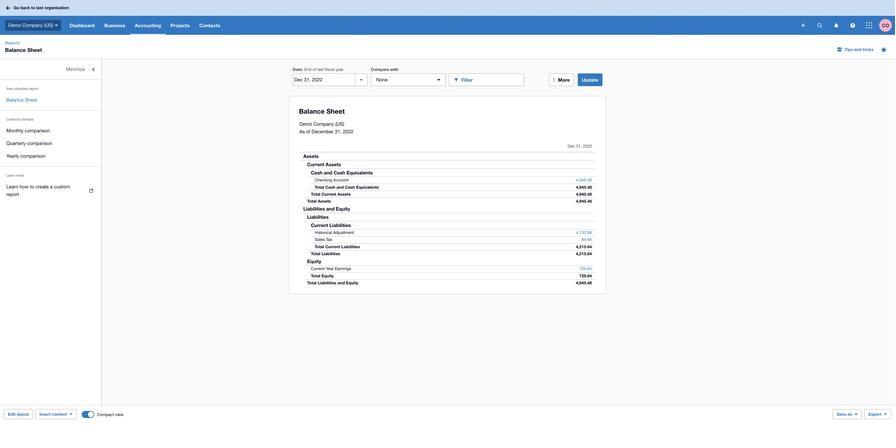 Task type: locate. For each thing, give the bounding box(es) containing it.
tips and tricks button
[[833, 44, 878, 54]]

4,215.64 for total current liabilities
[[576, 244, 592, 249]]

0 vertical spatial balance
[[5, 47, 26, 53]]

and inside button
[[854, 47, 862, 52]]

0 horizontal spatial 2022
[[343, 129, 353, 134]]

sheet down demo company (us) popup button
[[27, 47, 42, 53]]

total equity
[[311, 273, 334, 278]]

4,945.48 for total assets
[[576, 199, 592, 204]]

2022 right the 'december'
[[343, 129, 353, 134]]

total
[[315, 185, 324, 190], [311, 192, 320, 197], [307, 199, 317, 204], [315, 244, 324, 249], [311, 251, 320, 256], [311, 273, 320, 278], [307, 280, 317, 285]]

and up checking account
[[324, 170, 332, 175]]

1 vertical spatial 2022
[[583, 144, 592, 149]]

1 horizontal spatial (us)
[[335, 121, 344, 127]]

co
[[882, 22, 889, 28]]

1 vertical spatial to
[[30, 184, 34, 189]]

1 vertical spatial 31,
[[576, 144, 582, 149]]

equity down total liabilities
[[307, 258, 321, 264]]

0 horizontal spatial demo
[[8, 22, 21, 28]]

historical
[[315, 230, 332, 235]]

cash up the account
[[334, 170, 345, 175]]

total for total cash and cash equivalents
[[315, 185, 324, 190]]

more
[[558, 77, 570, 83]]

(us) inside demo company (us) as of december 31, 2022
[[335, 121, 344, 127]]

1 vertical spatial report
[[6, 192, 19, 197]]

layout
[[17, 412, 29, 417]]

to right "how"
[[30, 184, 34, 189]]

1 vertical spatial comparison
[[27, 141, 52, 146]]

4,130.98 link
[[572, 230, 596, 236]]

0 horizontal spatial report
[[6, 192, 19, 197]]

assets
[[303, 153, 319, 159], [326, 162, 341, 167], [337, 192, 351, 197], [318, 199, 331, 204]]

reports link
[[3, 40, 22, 46]]

84.66 link
[[578, 237, 596, 243]]

demo inside demo company (us) as of december 31, 2022
[[299, 121, 312, 127]]

demo company (us) button
[[0, 16, 65, 35]]

svg image
[[6, 6, 10, 10], [834, 23, 838, 28], [851, 23, 855, 28], [802, 23, 805, 27], [55, 25, 58, 26]]

comparison for monthly comparison
[[25, 128, 50, 133]]

last inside 'date : end of last fiscal year'
[[317, 67, 324, 72]]

and right "tips"
[[854, 47, 862, 52]]

sheet down xero standard report
[[25, 97, 37, 103]]

1 vertical spatial 729.84
[[579, 273, 592, 278]]

0 vertical spatial learn
[[6, 174, 15, 177]]

assets up liabilities and equity
[[318, 199, 331, 204]]

0 horizontal spatial of
[[306, 129, 310, 134]]

learn how to create a custom report link
[[0, 181, 101, 201]]

formats
[[22, 117, 34, 121]]

1 vertical spatial (us)
[[335, 121, 344, 127]]

4,215.64
[[576, 244, 592, 249], [576, 251, 592, 256]]

learn inside 'learn how to create a custom report'
[[6, 184, 18, 189]]

1 horizontal spatial 2022
[[583, 144, 592, 149]]

0 horizontal spatial last
[[36, 5, 43, 10]]

total liabilities
[[311, 251, 340, 256]]

:
[[302, 67, 303, 72]]

comparison down monthly comparison link
[[27, 141, 52, 146]]

to inside banner
[[31, 5, 35, 10]]

comparison for quarterly comparison
[[27, 141, 52, 146]]

1 vertical spatial learn
[[6, 184, 18, 189]]

list of convenience dates image
[[355, 73, 368, 86]]

total for total current assets
[[311, 192, 320, 197]]

0 vertical spatial 4,215.64
[[576, 244, 592, 249]]

1 vertical spatial of
[[306, 129, 310, 134]]

1 vertical spatial sheet
[[25, 97, 37, 103]]

2 4,215.64 from the top
[[576, 251, 592, 256]]

last right back
[[36, 5, 43, 10]]

custom
[[54, 184, 70, 189]]

2 729.84 from the top
[[579, 273, 592, 278]]

company up the 'december'
[[313, 121, 334, 127]]

0 vertical spatial (us)
[[44, 22, 53, 28]]

learn down learn more
[[6, 184, 18, 189]]

liabilities and equity
[[303, 206, 350, 212]]

0 vertical spatial last
[[36, 5, 43, 10]]

of right end
[[313, 67, 316, 72]]

as
[[848, 412, 852, 417]]

and for cash
[[324, 170, 332, 175]]

company down go back to last organisation link
[[22, 22, 43, 28]]

demo inside popup button
[[8, 22, 21, 28]]

equity down total current assets
[[336, 206, 350, 212]]

assets up cash and cash equivalents
[[326, 162, 341, 167]]

1 horizontal spatial 31,
[[576, 144, 582, 149]]

total cash and cash equivalents
[[315, 185, 379, 190]]

0 horizontal spatial svg image
[[818, 23, 822, 28]]

1 horizontal spatial of
[[313, 67, 316, 72]]

demo down go
[[8, 22, 21, 28]]

total for total liabilities and equity
[[307, 280, 317, 285]]

balance sheet
[[6, 97, 37, 103]]

31, inside demo company (us) as of december 31, 2022
[[335, 129, 342, 134]]

1 4,215.64 from the top
[[576, 244, 592, 249]]

(us)
[[44, 22, 53, 28], [335, 121, 344, 127]]

3 4,945.48 from the top
[[576, 192, 592, 197]]

to inside 'learn how to create a custom report'
[[30, 184, 34, 189]]

of inside 'date : end of last fiscal year'
[[313, 67, 316, 72]]

filter button
[[449, 73, 524, 86]]

comparison inside yearly comparison link
[[20, 153, 45, 159]]

quarterly comparison
[[6, 141, 52, 146]]

to for last
[[31, 5, 35, 10]]

cash down the account
[[345, 185, 355, 190]]

report right standard
[[29, 87, 38, 91]]

comparison for yearly comparison
[[20, 153, 45, 159]]

0 horizontal spatial company
[[22, 22, 43, 28]]

filter
[[462, 77, 473, 83]]

729.84 down 729.84 link
[[579, 273, 592, 278]]

1 vertical spatial balance
[[6, 97, 23, 103]]

tax
[[326, 237, 332, 242]]

insert
[[39, 412, 51, 417]]

comparison down the quarterly comparison
[[20, 153, 45, 159]]

current up total assets on the left top of the page
[[321, 192, 336, 197]]

demo for demo company (us)
[[8, 22, 21, 28]]

company inside demo company (us) as of december 31, 2022
[[313, 121, 334, 127]]

equivalents
[[346, 170, 373, 175], [356, 185, 379, 190]]

Select end date field
[[293, 74, 355, 86]]

2022 inside report output element
[[583, 144, 592, 149]]

report output element
[[299, 141, 596, 286]]

4,945.48
[[576, 178, 592, 182], [576, 185, 592, 190], [576, 192, 592, 197], [576, 199, 592, 204], [576, 280, 592, 285]]

total assets
[[307, 199, 331, 204]]

1 vertical spatial last
[[317, 67, 324, 72]]

current up historical at the left of the page
[[311, 222, 328, 228]]

svg image
[[866, 22, 873, 29], [818, 23, 822, 28]]

assets down total cash and cash equivalents
[[337, 192, 351, 197]]

1 horizontal spatial demo
[[299, 121, 312, 127]]

comparison inside quarterly comparison link
[[27, 141, 52, 146]]

0 vertical spatial company
[[22, 22, 43, 28]]

banner
[[0, 0, 895, 35]]

balance inside 'link'
[[6, 97, 23, 103]]

0 vertical spatial comparison
[[25, 128, 50, 133]]

equivalents down cash and cash equivalents
[[356, 185, 379, 190]]

dec
[[568, 144, 575, 149]]

4,945.48 for total liabilities and equity
[[576, 280, 592, 285]]

back
[[20, 5, 30, 10]]

0 vertical spatial 31,
[[335, 129, 342, 134]]

equivalents up total cash and cash equivalents
[[346, 170, 373, 175]]

update
[[582, 77, 598, 83]]

4,945.48 for total current assets
[[576, 192, 592, 197]]

account
[[333, 178, 349, 182]]

2022 right dec
[[583, 144, 592, 149]]

xero standard report
[[6, 87, 38, 91]]

equity
[[336, 206, 350, 212], [307, 258, 321, 264], [321, 273, 334, 278], [346, 280, 358, 285]]

to for create
[[30, 184, 34, 189]]

2022 inside demo company (us) as of december 31, 2022
[[343, 129, 353, 134]]

report down learn more
[[6, 192, 19, 197]]

0 vertical spatial to
[[31, 5, 35, 10]]

compare
[[371, 67, 389, 72]]

0 vertical spatial of
[[313, 67, 316, 72]]

dashboard
[[70, 22, 95, 28]]

1 vertical spatial company
[[313, 121, 334, 127]]

projects
[[171, 22, 190, 28]]

Report title field
[[298, 104, 593, 119]]

learn left more
[[6, 174, 15, 177]]

balance down xero
[[6, 97, 23, 103]]

comparison inside monthly comparison link
[[25, 128, 50, 133]]

2 learn from the top
[[6, 184, 18, 189]]

(us) inside popup button
[[44, 22, 53, 28]]

4 4,945.48 from the top
[[576, 199, 592, 204]]

729.84 down "84.66" link
[[579, 266, 592, 271]]

1 horizontal spatial company
[[313, 121, 334, 127]]

monthly comparison link
[[0, 124, 101, 137]]

0 vertical spatial demo
[[8, 22, 21, 28]]

svg image inside demo company (us) popup button
[[55, 25, 58, 26]]

go
[[14, 5, 19, 10]]

total for total assets
[[307, 199, 317, 204]]

current
[[307, 162, 324, 167], [321, 192, 336, 197], [311, 222, 328, 228], [325, 244, 340, 249], [311, 266, 325, 271]]

yearly comparison link
[[0, 150, 101, 162]]

last left fiscal
[[317, 67, 324, 72]]

with
[[390, 67, 399, 72]]

0 horizontal spatial (us)
[[44, 22, 53, 28]]

5 4,945.48 from the top
[[576, 280, 592, 285]]

company
[[22, 22, 43, 28], [313, 121, 334, 127]]

1 vertical spatial 4,215.64
[[576, 251, 592, 256]]

report
[[29, 87, 38, 91], [6, 192, 19, 197]]

and for equity
[[326, 206, 335, 212]]

total for total current liabilities
[[315, 244, 324, 249]]

1 learn from the top
[[6, 174, 15, 177]]

save as
[[837, 412, 852, 417]]

cash up total current assets
[[325, 185, 335, 190]]

and down total assets on the left top of the page
[[326, 206, 335, 212]]

current for liabilities
[[311, 222, 328, 228]]

demo up as
[[299, 121, 312, 127]]

contacts button
[[195, 16, 225, 35]]

2 4,945.48 from the top
[[576, 185, 592, 190]]

1 horizontal spatial last
[[317, 67, 324, 72]]

0 vertical spatial sheet
[[27, 47, 42, 53]]

balance down reports link
[[5, 47, 26, 53]]

31,
[[335, 129, 342, 134], [576, 144, 582, 149]]

1 vertical spatial demo
[[299, 121, 312, 127]]

comparison down formats
[[25, 128, 50, 133]]

current up total equity
[[311, 266, 325, 271]]

tips and tricks
[[845, 47, 874, 52]]

reports balance sheet
[[5, 41, 42, 53]]

1 horizontal spatial report
[[29, 87, 38, 91]]

2 vertical spatial comparison
[[20, 153, 45, 159]]

compact
[[97, 412, 114, 417]]

cash and cash equivalents
[[311, 170, 373, 175]]

31, right the 'december'
[[335, 129, 342, 134]]

sheet inside reports balance sheet
[[27, 47, 42, 53]]

current liabilities
[[311, 222, 351, 228]]

current up checking at left top
[[307, 162, 324, 167]]

of right as
[[306, 129, 310, 134]]

liabilities down total current liabilities at bottom
[[321, 251, 340, 256]]

0 vertical spatial 729.84
[[579, 266, 592, 271]]

fiscal
[[325, 67, 335, 72]]

0 horizontal spatial 31,
[[335, 129, 342, 134]]

monthly comparison
[[6, 128, 50, 133]]

learn
[[6, 174, 15, 177], [6, 184, 18, 189]]

accounting button
[[130, 16, 166, 35]]

31, right dec
[[576, 144, 582, 149]]

xero
[[6, 87, 13, 91]]

company inside popup button
[[22, 22, 43, 28]]

cash
[[311, 170, 322, 175], [334, 170, 345, 175], [325, 185, 335, 190], [345, 185, 355, 190]]

checking
[[315, 178, 332, 182]]

to right back
[[31, 5, 35, 10]]

0 vertical spatial 2022
[[343, 129, 353, 134]]



Task type: vqa. For each thing, say whether or not it's contained in the screenshot.
Total Liabilities's Total
yes



Task type: describe. For each thing, give the bounding box(es) containing it.
accounting
[[135, 22, 161, 28]]

demo company (us) as of december 31, 2022
[[299, 121, 353, 134]]

banner containing co
[[0, 0, 895, 35]]

save
[[837, 412, 847, 417]]

common
[[6, 117, 21, 121]]

edit
[[8, 412, 16, 417]]

historical adjustment
[[315, 230, 354, 235]]

sheet inside balance sheet 'link'
[[25, 97, 37, 103]]

adjustment
[[333, 230, 354, 235]]

total current assets
[[311, 192, 351, 197]]

last inside banner
[[36, 5, 43, 10]]

minimize button
[[0, 63, 101, 76]]

export button
[[865, 409, 892, 419]]

liabilities down total assets on the left top of the page
[[303, 206, 325, 212]]

current down 'tax'
[[325, 244, 340, 249]]

company for demo company (us)
[[22, 22, 43, 28]]

checking account
[[315, 178, 349, 182]]

liabilities down total equity
[[318, 280, 336, 285]]

december
[[312, 129, 334, 134]]

end
[[304, 67, 312, 72]]

go back to last organisation
[[14, 5, 69, 10]]

31, inside report output element
[[576, 144, 582, 149]]

yearly
[[6, 153, 19, 159]]

minimize
[[66, 67, 85, 72]]

current for assets
[[307, 162, 324, 167]]

liabilities up adjustment
[[329, 222, 351, 228]]

year
[[336, 67, 344, 72]]

assets up the current assets
[[303, 153, 319, 159]]

equity down year
[[321, 273, 334, 278]]

projects button
[[166, 16, 195, 35]]

of inside demo company (us) as of december 31, 2022
[[306, 129, 310, 134]]

earnings
[[335, 266, 351, 271]]

total for total liabilities
[[311, 251, 320, 256]]

common formats
[[6, 117, 34, 121]]

and down the account
[[336, 185, 344, 190]]

insert content button
[[35, 409, 77, 419]]

compact view
[[97, 412, 123, 417]]

learn for learn more
[[6, 174, 15, 177]]

contacts
[[199, 22, 220, 28]]

current year earnings
[[311, 266, 351, 271]]

dashboard link
[[65, 16, 100, 35]]

balance sheet link
[[0, 94, 101, 106]]

business
[[104, 22, 125, 28]]

business button
[[100, 16, 130, 35]]

update button
[[578, 73, 603, 86]]

how
[[20, 184, 29, 189]]

export
[[869, 412, 882, 417]]

date : end of last fiscal year
[[293, 67, 344, 72]]

company for demo company (us) as of december 31, 2022
[[313, 121, 334, 127]]

0 vertical spatial report
[[29, 87, 38, 91]]

4,945.48 for total cash and cash equivalents
[[576, 185, 592, 190]]

view
[[115, 412, 123, 417]]

0 vertical spatial equivalents
[[346, 170, 373, 175]]

more
[[16, 174, 24, 177]]

4,130.98
[[576, 230, 592, 235]]

cash up checking at left top
[[311, 170, 322, 175]]

equity down earnings
[[346, 280, 358, 285]]

go back to last organisation link
[[4, 2, 73, 14]]

4,945.48 link
[[572, 177, 596, 183]]

create
[[36, 184, 49, 189]]

1 vertical spatial equivalents
[[356, 185, 379, 190]]

standard
[[14, 87, 28, 91]]

svg image inside go back to last organisation link
[[6, 6, 10, 10]]

quarterly
[[6, 141, 26, 146]]

total for total equity
[[311, 273, 320, 278]]

learn more
[[6, 174, 24, 177]]

content
[[52, 412, 67, 417]]

and for tricks
[[854, 47, 862, 52]]

report inside 'learn how to create a custom report'
[[6, 192, 19, 197]]

dec 31, 2022
[[568, 144, 592, 149]]

save as button
[[833, 409, 862, 419]]

learn how to create a custom report
[[6, 184, 70, 197]]

4,215.64 for total liabilities
[[576, 251, 592, 256]]

total liabilities and equity
[[307, 280, 358, 285]]

total current liabilities
[[315, 244, 360, 249]]

compare with
[[371, 67, 399, 72]]

84.66
[[582, 237, 592, 242]]

demo for demo company (us) as of december 31, 2022
[[299, 121, 312, 127]]

tips
[[845, 47, 853, 52]]

current assets
[[307, 162, 341, 167]]

organisation
[[44, 5, 69, 10]]

demo company (us)
[[8, 22, 53, 28]]

(us) for demo company (us) as of december 31, 2022
[[335, 121, 344, 127]]

1 4,945.48 from the top
[[576, 178, 592, 182]]

none button
[[371, 73, 446, 86]]

balance inside reports balance sheet
[[5, 47, 26, 53]]

edit layout
[[8, 412, 29, 417]]

1 729.84 from the top
[[579, 266, 592, 271]]

more button
[[549, 73, 574, 86]]

(us) for demo company (us)
[[44, 22, 53, 28]]

sales
[[315, 237, 325, 242]]

monthly
[[6, 128, 23, 133]]

edit layout button
[[4, 409, 33, 419]]

quarterly comparison link
[[0, 137, 101, 150]]

tricks
[[863, 47, 874, 52]]

liabilities down adjustment
[[341, 244, 360, 249]]

current for year
[[311, 266, 325, 271]]

a
[[50, 184, 53, 189]]

1 horizontal spatial svg image
[[866, 22, 873, 29]]

reports
[[5, 41, 20, 45]]

co button
[[880, 16, 895, 35]]

remove from favorites image
[[878, 43, 890, 56]]

liabilities down liabilities and equity
[[307, 214, 329, 220]]

and down earnings
[[337, 280, 345, 285]]

learn for learn how to create a custom report
[[6, 184, 18, 189]]

sales tax
[[315, 237, 332, 242]]



